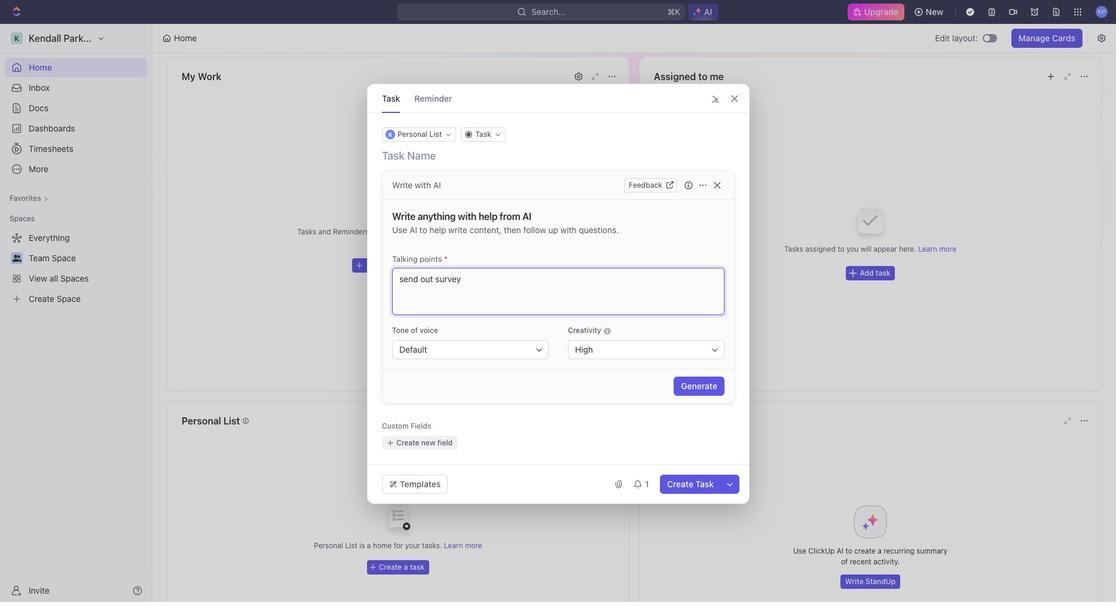 Task type: describe. For each thing, give the bounding box(es) containing it.
feedback button
[[624, 178, 677, 192]]

is
[[360, 541, 365, 550]]

add task or reminder
[[367, 261, 439, 270]]

task inside button
[[696, 479, 714, 489]]

Task Name text field
[[382, 149, 737, 163]]

personal list is a home for your tasks. learn more
[[314, 541, 482, 550]]

upgrade link
[[848, 4, 905, 20]]

home link
[[5, 58, 147, 77]]

generate
[[681, 381, 717, 391]]

anything
[[418, 211, 456, 222]]

default
[[399, 344, 427, 355]]

tasks.
[[422, 541, 442, 550]]

activity.
[[874, 557, 900, 566]]

search...
[[532, 7, 566, 17]]

docs link
[[5, 99, 147, 118]]

create a task button
[[367, 560, 430, 575]]

summary
[[917, 547, 948, 556]]

default button
[[392, 340, 549, 359]]

2 horizontal spatial you
[[847, 245, 859, 254]]

to inside use clickup ai to create a recurring summary of recent activity.
[[846, 547, 853, 556]]

me
[[710, 71, 724, 82]]

create for create a task
[[379, 563, 402, 572]]

timesheets
[[29, 144, 73, 154]]

learn more link for assigned to me
[[919, 245, 957, 254]]

ai up follow
[[522, 211, 531, 222]]

manage cards button
[[1012, 29, 1083, 48]]

dashboards
[[29, 123, 75, 133]]

use clickup ai to create a recurring summary of recent activity.
[[794, 547, 948, 566]]

appear
[[874, 245, 898, 254]]

new
[[421, 438, 435, 447]]

a inside use clickup ai to create a recurring summary of recent activity.
[[878, 547, 882, 556]]

more inside the tasks and reminders assigned to you to you will show here. learn more
[[400, 237, 417, 246]]

edit
[[936, 33, 950, 43]]

of inside use clickup ai to create a recurring summary of recent activity.
[[841, 557, 848, 566]]

your
[[405, 541, 420, 550]]

⌘k
[[668, 7, 681, 17]]

dashboards link
[[5, 119, 147, 138]]

manage
[[1019, 33, 1050, 43]]

tone
[[392, 326, 409, 335]]

upgrade
[[865, 7, 899, 17]]

high button
[[568, 340, 725, 359]]

1 vertical spatial will
[[861, 245, 872, 254]]

cards
[[1053, 33, 1076, 43]]

2 horizontal spatial learn
[[919, 245, 938, 254]]

high button
[[568, 340, 725, 359]]

home
[[373, 541, 392, 550]]

create task button
[[660, 475, 721, 494]]

0 vertical spatial help
[[479, 211, 497, 222]]

fields
[[411, 422, 431, 431]]

creativity
[[568, 326, 603, 335]]

ai inside use clickup ai to create a recurring summary of recent activity.
[[837, 547, 844, 556]]

layout:
[[953, 33, 978, 43]]

use inside use clickup ai to create a recurring summary of recent activity.
[[794, 547, 807, 556]]

tree inside sidebar navigation
[[5, 228, 147, 309]]

1 vertical spatial with
[[458, 211, 476, 222]]

questions.
[[579, 225, 619, 235]]

0 vertical spatial home
[[174, 33, 197, 43]]

from
[[500, 211, 520, 222]]

2 horizontal spatial more
[[940, 245, 957, 254]]

here. inside the tasks and reminders assigned to you to you will show here. learn more
[[482, 227, 499, 236]]

inbox link
[[5, 78, 147, 97]]

clickup
[[809, 547, 835, 556]]

add task
[[860, 269, 891, 278]]

new
[[926, 7, 944, 17]]

and
[[319, 227, 331, 236]]

task inside dropdown button
[[475, 130, 491, 139]]

work
[[198, 71, 222, 82]]

follow
[[523, 225, 546, 235]]

task for my work
[[383, 261, 397, 270]]

favorites
[[10, 194, 41, 203]]

create for create new field
[[396, 438, 419, 447]]

tone of voice
[[392, 326, 438, 335]]

timesheets link
[[5, 139, 147, 158]]

add for my work
[[367, 261, 381, 270]]

voice
[[420, 326, 438, 335]]

0 horizontal spatial a
[[367, 541, 371, 550]]

then
[[504, 225, 521, 235]]

create new field button
[[382, 436, 457, 450]]

ai up talking points *
[[409, 225, 417, 235]]

create for create task
[[667, 479, 693, 489]]

recent
[[850, 557, 872, 566]]

manage cards
[[1019, 33, 1076, 43]]

home inside sidebar navigation
[[29, 62, 52, 72]]

0 horizontal spatial help
[[429, 225, 446, 235]]

edit layout:
[[936, 33, 978, 43]]

templates button
[[382, 475, 448, 494]]

my work
[[182, 71, 222, 82]]

of inside write anything with help from ai dialog
[[411, 326, 418, 335]]

task button
[[382, 84, 400, 112]]

1
[[645, 479, 649, 489]]

spaces
[[10, 214, 35, 223]]

points
[[420, 254, 442, 264]]

templates
[[400, 479, 441, 489]]

create
[[855, 547, 876, 556]]

2 horizontal spatial with
[[560, 225, 577, 235]]

content,
[[470, 225, 501, 235]]

generate button
[[674, 377, 725, 396]]

field
[[437, 438, 453, 447]]

show
[[462, 227, 480, 236]]



Task type: locate. For each thing, give the bounding box(es) containing it.
learn
[[379, 237, 398, 246], [919, 245, 938, 254], [444, 541, 463, 550]]

*
[[444, 254, 448, 264]]

2 horizontal spatial learn more link
[[919, 245, 957, 254]]

1 horizontal spatial here.
[[900, 245, 917, 254]]

2 vertical spatial create
[[379, 563, 402, 572]]

learn more link right tasks. at left
[[444, 541, 482, 550]]

a down your
[[404, 563, 408, 572]]

invite
[[29, 585, 50, 595]]

more
[[400, 237, 417, 246], [940, 245, 957, 254], [465, 541, 482, 550]]

1 vertical spatial home
[[29, 62, 52, 72]]

personal list
[[182, 416, 240, 426]]

use
[[392, 225, 407, 235], [794, 547, 807, 556]]

write anything with help from ai dialog
[[367, 84, 750, 504]]

0 horizontal spatial home
[[29, 62, 52, 72]]

use left 'clickup'
[[794, 547, 807, 556]]

of right tone
[[411, 326, 418, 335]]

list for personal list
[[224, 416, 240, 426]]

help down anything
[[429, 225, 446, 235]]

write for standup
[[846, 577, 864, 586]]

use inside write anything with help from ai use ai to help write content, then follow up with questions.
[[392, 225, 407, 235]]

2 horizontal spatial task
[[696, 479, 714, 489]]

personal
[[182, 416, 221, 426], [314, 541, 343, 550]]

write for with
[[392, 180, 412, 190]]

for
[[394, 541, 403, 550]]

custom
[[382, 422, 409, 431]]

will left appear
[[861, 245, 872, 254]]

0 horizontal spatial will
[[449, 227, 460, 236]]

use up talking
[[392, 225, 407, 235]]

to
[[699, 71, 708, 82], [419, 225, 427, 235], [403, 227, 410, 236], [426, 227, 433, 236], [838, 245, 845, 254], [846, 547, 853, 556]]

task left or
[[383, 261, 397, 270]]

2 horizontal spatial task
[[876, 269, 891, 278]]

recurring
[[884, 547, 915, 556]]

0 horizontal spatial you
[[412, 227, 424, 236]]

1 vertical spatial help
[[429, 225, 446, 235]]

task
[[382, 93, 400, 103], [475, 130, 491, 139], [696, 479, 714, 489]]

a right is
[[367, 541, 371, 550]]

to inside write anything with help from ai use ai to help write content, then follow up with questions.
[[419, 225, 427, 235]]

1 button
[[628, 475, 655, 494]]

assigned
[[654, 71, 696, 82]]

0 horizontal spatial add
[[367, 261, 381, 270]]

1 horizontal spatial you
[[435, 227, 447, 236]]

task down appear
[[876, 269, 891, 278]]

task down your
[[410, 563, 425, 572]]

1 horizontal spatial of
[[841, 557, 848, 566]]

reminder button
[[414, 84, 452, 112]]

a inside button
[[404, 563, 408, 572]]

feedback
[[629, 180, 662, 189]]

1 horizontal spatial task
[[410, 563, 425, 572]]

0 horizontal spatial of
[[411, 326, 418, 335]]

0 vertical spatial here.
[[482, 227, 499, 236]]

reminder
[[408, 261, 439, 270]]

2 vertical spatial with
[[560, 225, 577, 235]]

0 vertical spatial with
[[415, 180, 431, 190]]

create a task
[[379, 563, 425, 572]]

learn more link right appear
[[919, 245, 957, 254]]

1 horizontal spatial learn
[[444, 541, 463, 550]]

tree
[[5, 228, 147, 309]]

task button
[[461, 127, 506, 142]]

write anything with help from ai use ai to help write content, then follow up with questions.
[[392, 211, 619, 235]]

0 horizontal spatial personal
[[182, 416, 221, 426]]

0 vertical spatial of
[[411, 326, 418, 335]]

learn up talking
[[379, 237, 398, 246]]

0 horizontal spatial assigned
[[371, 227, 401, 236]]

0 horizontal spatial use
[[392, 225, 407, 235]]

up
[[548, 225, 558, 235]]

1 horizontal spatial use
[[794, 547, 807, 556]]

1 horizontal spatial assigned
[[806, 245, 836, 254]]

1 vertical spatial tasks
[[785, 245, 804, 254]]

home
[[174, 33, 197, 43], [29, 62, 52, 72]]

of left recent
[[841, 557, 848, 566]]

write for anything
[[392, 211, 415, 222]]

1 vertical spatial of
[[841, 557, 848, 566]]

0 horizontal spatial task
[[382, 93, 400, 103]]

2 vertical spatial task
[[696, 479, 714, 489]]

here. right appear
[[900, 245, 917, 254]]

0 vertical spatial list
[[224, 416, 240, 426]]

create inside dropdown button
[[396, 438, 419, 447]]

1 button
[[628, 475, 655, 494]]

with up show
[[458, 211, 476, 222]]

0 vertical spatial assigned
[[371, 227, 401, 236]]

1 horizontal spatial a
[[404, 563, 408, 572]]

1 vertical spatial write
[[392, 211, 415, 222]]

1 horizontal spatial personal
[[314, 541, 343, 550]]

write with ai
[[392, 180, 441, 190]]

learn right tasks. at left
[[444, 541, 463, 550]]

list for personal list is a home for your tasks. learn more
[[345, 541, 358, 550]]

0 vertical spatial will
[[449, 227, 460, 236]]

0 horizontal spatial tasks
[[298, 227, 317, 236]]

personal for personal list is a home for your tasks. learn more
[[314, 541, 343, 550]]

a up activity.
[[878, 547, 882, 556]]

0 vertical spatial create
[[396, 438, 419, 447]]

standup
[[866, 577, 896, 586]]

add inside button
[[860, 269, 874, 278]]

0 horizontal spatial learn more link
[[379, 237, 417, 246]]

will
[[449, 227, 460, 236], [861, 245, 872, 254]]

here. right show
[[482, 227, 499, 236]]

add left or
[[367, 261, 381, 270]]

write inside write anything with help from ai use ai to help write content, then follow up with questions.
[[392, 211, 415, 222]]

write standup
[[846, 577, 896, 586]]

0 vertical spatial write
[[392, 180, 412, 190]]

inbox
[[29, 83, 50, 93]]

e.g. Brainstorm some activities for my design team offsite text field
[[392, 268, 725, 315]]

0 horizontal spatial learn
[[379, 237, 398, 246]]

add task button
[[846, 266, 896, 280]]

ai up anything
[[433, 180, 441, 190]]

help up content,
[[479, 211, 497, 222]]

1 horizontal spatial task
[[475, 130, 491, 139]]

0 vertical spatial personal
[[182, 416, 221, 426]]

tasks inside the tasks and reminders assigned to you to you will show here. learn more
[[298, 227, 317, 236]]

custom fields
[[382, 422, 431, 431]]

1 horizontal spatial will
[[861, 245, 872, 254]]

will left show
[[449, 227, 460, 236]]

talking
[[392, 254, 418, 264]]

reminder
[[414, 93, 452, 103]]

high
[[575, 344, 593, 355]]

learn right appear
[[919, 245, 938, 254]]

with right up
[[560, 225, 577, 235]]

sidebar navigation
[[0, 24, 153, 602]]

0 horizontal spatial task
[[383, 261, 397, 270]]

1 horizontal spatial list
[[345, 541, 358, 550]]

task inside "button"
[[383, 261, 397, 270]]

tasks for my work
[[298, 227, 317, 236]]

learn more link for my work
[[379, 237, 417, 246]]

a
[[367, 541, 371, 550], [878, 547, 882, 556], [404, 563, 408, 572]]

assigned
[[371, 227, 401, 236], [806, 245, 836, 254]]

talking points *
[[392, 254, 448, 264]]

home up my in the top left of the page
[[174, 33, 197, 43]]

my
[[182, 71, 196, 82]]

you
[[412, 227, 424, 236], [435, 227, 447, 236], [847, 245, 859, 254]]

default button
[[392, 340, 549, 359]]

assigned to me
[[654, 71, 724, 82]]

1 horizontal spatial home
[[174, 33, 197, 43]]

tasks for assigned to me
[[785, 245, 804, 254]]

0 vertical spatial tasks
[[298, 227, 317, 236]]

create down custom fields
[[396, 438, 419, 447]]

1 vertical spatial list
[[345, 541, 358, 550]]

add down tasks assigned to you will appear here. learn more
[[860, 269, 874, 278]]

assigned inside the tasks and reminders assigned to you to you will show here. learn more
[[371, 227, 401, 236]]

task for assigned to me
[[876, 269, 891, 278]]

create task
[[667, 479, 714, 489]]

0 horizontal spatial list
[[224, 416, 240, 426]]

tasks
[[298, 227, 317, 236], [785, 245, 804, 254]]

create right 1 in the bottom right of the page
[[667, 479, 693, 489]]

ai right 'clickup'
[[837, 547, 844, 556]]

personal for personal list
[[182, 416, 221, 426]]

add
[[367, 261, 381, 270], [860, 269, 874, 278]]

0 vertical spatial use
[[392, 225, 407, 235]]

1 vertical spatial use
[[794, 547, 807, 556]]

favorites button
[[5, 191, 53, 206]]

create inside button
[[667, 479, 693, 489]]

with up anything
[[415, 180, 431, 190]]

1 vertical spatial here.
[[900, 245, 917, 254]]

list
[[224, 416, 240, 426], [345, 541, 358, 550]]

add for assigned to me
[[860, 269, 874, 278]]

1 horizontal spatial learn more link
[[444, 541, 482, 550]]

help
[[479, 211, 497, 222], [429, 225, 446, 235]]

2 horizontal spatial a
[[878, 547, 882, 556]]

will inside the tasks and reminders assigned to you to you will show here. learn more
[[449, 227, 460, 236]]

create down personal list is a home for your tasks. learn more
[[379, 563, 402, 572]]

1 vertical spatial task
[[475, 130, 491, 139]]

add inside "button"
[[367, 261, 381, 270]]

1 horizontal spatial tasks
[[785, 245, 804, 254]]

home up inbox
[[29, 62, 52, 72]]

0 horizontal spatial more
[[400, 237, 417, 246]]

learn inside the tasks and reminders assigned to you to you will show here. learn more
[[379, 237, 398, 246]]

0 horizontal spatial with
[[415, 180, 431, 190]]

docs
[[29, 103, 48, 113]]

0 horizontal spatial here.
[[482, 227, 499, 236]]

2 vertical spatial write
[[846, 577, 864, 586]]

1 horizontal spatial with
[[458, 211, 476, 222]]

write standup button
[[841, 575, 901, 589]]

1 vertical spatial create
[[667, 479, 693, 489]]

1 horizontal spatial add
[[860, 269, 874, 278]]

new button
[[909, 2, 951, 22]]

1 vertical spatial personal
[[314, 541, 343, 550]]

create
[[396, 438, 419, 447], [667, 479, 693, 489], [379, 563, 402, 572]]

learn more link up talking
[[379, 237, 417, 246]]

1 horizontal spatial help
[[479, 211, 497, 222]]

task
[[383, 261, 397, 270], [876, 269, 891, 278], [410, 563, 425, 572]]

1 vertical spatial assigned
[[806, 245, 836, 254]]

create new field
[[396, 438, 453, 447]]

0 vertical spatial task
[[382, 93, 400, 103]]

or
[[399, 261, 406, 270]]

reminders
[[333, 227, 369, 236]]

1 horizontal spatial more
[[465, 541, 482, 550]]

tasks and reminders assigned to you to you will show here. learn more
[[298, 227, 499, 246]]

write inside write standup button
[[846, 577, 864, 586]]



Task type: vqa. For each thing, say whether or not it's contained in the screenshot.
the Talking points *
yes



